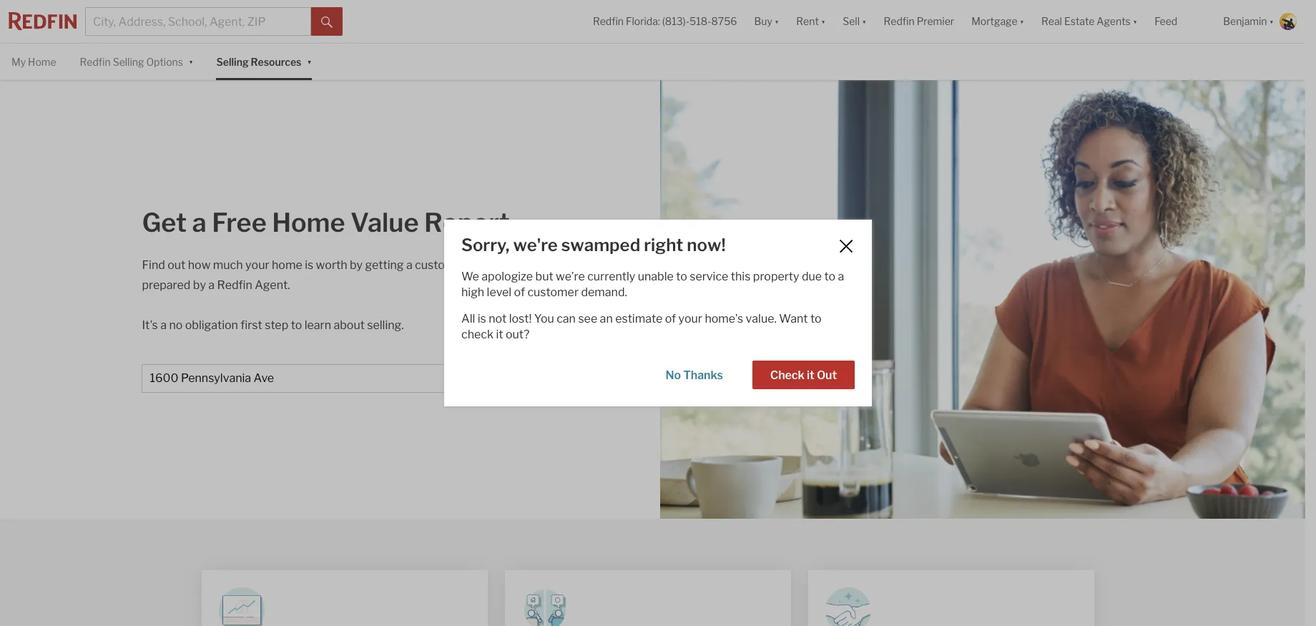 Task type: locate. For each thing, give the bounding box(es) containing it.
is
[[305, 258, 314, 272], [478, 312, 487, 326]]

no
[[169, 318, 183, 332]]

by right worth
[[350, 258, 363, 272]]

1 vertical spatial is
[[478, 312, 487, 326]]

to right unable
[[677, 270, 688, 283]]

check
[[462, 328, 494, 341]]

0 vertical spatial by
[[350, 258, 363, 272]]

a right due
[[838, 270, 845, 283]]

find
[[142, 258, 165, 272]]

0 horizontal spatial is
[[305, 258, 314, 272]]

how
[[188, 258, 211, 272]]

it down not
[[496, 328, 503, 341]]

0 vertical spatial it
[[496, 328, 503, 341]]

home
[[28, 56, 56, 68], [272, 206, 345, 238], [458, 258, 490, 272]]

is right home
[[305, 258, 314, 272]]

unable
[[638, 270, 674, 283]]

value up getting
[[351, 206, 419, 238]]

we're up but at top
[[513, 235, 558, 256]]

service
[[690, 270, 729, 283]]

we're inside we apologize but we're currently unable to service this property due to a high level of customer demand.
[[556, 270, 585, 283]]

sorry, we're swamped right now!
[[462, 235, 726, 256]]

check it out button
[[753, 361, 855, 389]]

but
[[536, 270, 554, 283]]

redfin inside button
[[884, 15, 915, 27]]

we apologize but we're currently unable to service this property due to a high level of customer demand.
[[462, 270, 845, 299]]

1 horizontal spatial value
[[493, 258, 522, 272]]

1 vertical spatial we're
[[556, 270, 585, 283]]

▾ right options
[[189, 55, 194, 67]]

2 ▾ from the left
[[307, 55, 312, 67]]

home right my
[[28, 56, 56, 68]]

2 selling from the left
[[216, 56, 249, 68]]

prepared
[[142, 278, 191, 292]]

selling inside redfin selling options ▾
[[113, 56, 144, 68]]

1 horizontal spatial by
[[350, 258, 363, 272]]

a left no
[[160, 318, 167, 332]]

redfin left premier at the top right
[[884, 15, 915, 27]]

1 horizontal spatial ▾
[[307, 55, 312, 67]]

of inside we apologize but we're currently unable to service this property due to a high level of customer demand.
[[514, 286, 525, 299]]

prepared by a redfin agent.
[[142, 278, 290, 292]]

0 vertical spatial your
[[246, 258, 269, 272]]

not
[[489, 312, 507, 326]]

thanks
[[684, 369, 723, 382]]

learn
[[305, 318, 331, 332]]

2 vertical spatial home
[[458, 258, 490, 272]]

it's a no obligation first step to learn about selling.
[[142, 318, 404, 332]]

selling
[[113, 56, 144, 68], [216, 56, 249, 68]]

▾ right resources
[[307, 55, 312, 67]]

see
[[579, 312, 598, 326]]

property
[[754, 270, 800, 283]]

to
[[677, 270, 688, 283], [825, 270, 836, 283], [811, 312, 822, 326], [291, 318, 302, 332]]

redfin selling options ▾
[[80, 55, 194, 68]]

want
[[780, 312, 808, 326]]

0 horizontal spatial by
[[193, 278, 206, 292]]

can
[[557, 312, 576, 326]]

1 vertical spatial by
[[193, 278, 206, 292]]

get
[[142, 206, 187, 238]]

1 vertical spatial of
[[665, 312, 676, 326]]

redfin selling options link
[[80, 44, 183, 80]]

all is not lost! you can see an estimate of your home's value. want to check it out?
[[462, 312, 822, 341]]

we're
[[513, 235, 558, 256], [556, 270, 585, 283]]

your up agent.
[[246, 258, 269, 272]]

free
[[212, 206, 267, 238]]

report up customer
[[525, 258, 562, 272]]

is inside all is not lost! you can see an estimate of your home's value. want to check it out?
[[478, 312, 487, 326]]

1 vertical spatial home
[[272, 206, 345, 238]]

value up level
[[493, 258, 522, 272]]

now!
[[687, 235, 726, 256]]

▾
[[189, 55, 194, 67], [307, 55, 312, 67]]

apologize
[[482, 270, 533, 283]]

lost!
[[509, 312, 532, 326]]

sorry, we're swamped right now! dialog
[[444, 220, 872, 407]]

1 horizontal spatial of
[[665, 312, 676, 326]]

0 horizontal spatial report
[[424, 206, 510, 238]]

0 horizontal spatial selling
[[113, 56, 144, 68]]

it left out
[[807, 369, 815, 382]]

home
[[272, 258, 303, 272]]

your inside all is not lost! you can see an estimate of your home's value. want to check it out?
[[679, 312, 703, 326]]

of
[[514, 286, 525, 299], [665, 312, 676, 326]]

redfin listing icon image
[[826, 587, 872, 626]]

(813)-
[[663, 15, 690, 27]]

a down how
[[208, 278, 215, 292]]

1 vertical spatial your
[[679, 312, 703, 326]]

1 vertical spatial it
[[807, 369, 815, 382]]

2 horizontal spatial home
[[458, 258, 490, 272]]

is right all
[[478, 312, 487, 326]]

redfin left florida:
[[593, 15, 624, 27]]

a right get at the top left
[[192, 206, 207, 238]]

0 horizontal spatial it
[[496, 328, 503, 341]]

report up custom
[[424, 206, 510, 238]]

options
[[146, 56, 183, 68]]

1 vertical spatial report
[[525, 258, 562, 272]]

0 horizontal spatial ▾
[[189, 55, 194, 67]]

sorry,
[[462, 235, 510, 256]]

0 horizontal spatial value
[[351, 206, 419, 238]]

it
[[496, 328, 503, 341], [807, 369, 815, 382]]

1 horizontal spatial selling
[[216, 56, 249, 68]]

report
[[424, 206, 510, 238], [525, 258, 562, 272]]

home up home
[[272, 206, 345, 238]]

0 vertical spatial of
[[514, 286, 525, 299]]

1 horizontal spatial your
[[679, 312, 703, 326]]

of right estimate
[[665, 312, 676, 326]]

redfin premier button
[[876, 0, 963, 43]]

selling left resources
[[216, 56, 249, 68]]

0 horizontal spatial your
[[246, 258, 269, 272]]

home down sorry,
[[458, 258, 490, 272]]

0 horizontal spatial of
[[514, 286, 525, 299]]

swamped
[[562, 235, 641, 256]]

my home
[[11, 56, 56, 68]]

redfin florida: (813)-518-8756
[[593, 15, 738, 27]]

resources
[[251, 56, 302, 68]]

redfin down much
[[217, 278, 252, 292]]

your left home's
[[679, 312, 703, 326]]

agent.
[[255, 278, 290, 292]]

to inside all is not lost! you can see an estimate of your home's value. want to check it out?
[[811, 312, 822, 326]]

check
[[771, 369, 805, 382]]

▾ inside redfin selling options ▾
[[189, 55, 194, 67]]

a
[[192, 206, 207, 238], [406, 258, 413, 272], [838, 270, 845, 283], [208, 278, 215, 292], [160, 318, 167, 332]]

redfin
[[593, 15, 624, 27], [884, 15, 915, 27], [80, 56, 111, 68], [217, 278, 252, 292]]

1 horizontal spatial home
[[272, 206, 345, 238]]

get a free home value report
[[142, 206, 510, 238]]

selling left options
[[113, 56, 144, 68]]

we're up customer
[[556, 270, 585, 283]]

value
[[351, 206, 419, 238], [493, 258, 522, 272]]

1 selling from the left
[[113, 56, 144, 68]]

0 horizontal spatial home
[[28, 56, 56, 68]]

of down apologize
[[514, 286, 525, 299]]

1 vertical spatial value
[[493, 258, 522, 272]]

redfin right my home
[[80, 56, 111, 68]]

0 vertical spatial is
[[305, 258, 314, 272]]

to right want
[[811, 312, 822, 326]]

1 ▾ from the left
[[189, 55, 194, 67]]

find out how much your home is worth by getting a custom home value report
[[142, 258, 562, 272]]

check it out
[[771, 369, 837, 382]]

1 horizontal spatial is
[[478, 312, 487, 326]]

by
[[350, 258, 363, 272], [193, 278, 206, 292]]

1 horizontal spatial it
[[807, 369, 815, 382]]

your
[[246, 258, 269, 272], [679, 312, 703, 326]]

redfin inside redfin selling options ▾
[[80, 56, 111, 68]]

we
[[462, 270, 479, 283]]

by down how
[[193, 278, 206, 292]]

an
[[600, 312, 613, 326]]



Task type: vqa. For each thing, say whether or not it's contained in the screenshot.
track
no



Task type: describe. For each thing, give the bounding box(es) containing it.
out
[[817, 369, 837, 382]]

it inside all is not lost! you can see an estimate of your home's value. want to check it out?
[[496, 328, 503, 341]]

0 vertical spatial value
[[351, 206, 419, 238]]

home's
[[705, 312, 744, 326]]

worth
[[316, 258, 348, 272]]

sorry, we're swamped right now! element
[[462, 235, 820, 256]]

submit search image
[[321, 16, 333, 28]]

demand.
[[581, 286, 628, 299]]

▾ inside selling resources ▾
[[307, 55, 312, 67]]

it inside button
[[807, 369, 815, 382]]

right
[[644, 235, 684, 256]]

about
[[334, 318, 365, 332]]

0 vertical spatial report
[[424, 206, 510, 238]]

redfin for redfin premier
[[884, 15, 915, 27]]

no
[[666, 369, 681, 382]]

selling resources ▾
[[216, 55, 312, 68]]

feed button
[[1147, 0, 1215, 43]]

my home link
[[11, 44, 56, 80]]

a right getting
[[406, 258, 413, 272]]

1 horizontal spatial report
[[525, 258, 562, 272]]

high
[[462, 286, 485, 299]]

redfin home value report icon image
[[219, 587, 265, 626]]

it's
[[142, 318, 158, 332]]

estimate
[[616, 312, 663, 326]]

a homeowner getting a free property value and market analysis image
[[661, 80, 1306, 519]]

florida:
[[626, 15, 661, 27]]

chat with a local redfin agent icon image
[[523, 587, 568, 626]]

0 vertical spatial we're
[[513, 235, 558, 256]]

my
[[11, 56, 26, 68]]

of inside all is not lost! you can see an estimate of your home's value. want to check it out?
[[665, 312, 676, 326]]

0 vertical spatial home
[[28, 56, 56, 68]]

518-
[[690, 15, 712, 27]]

value.
[[746, 312, 777, 326]]

no thanks
[[666, 369, 723, 382]]

selling resources link
[[216, 44, 302, 80]]

user photo image
[[1280, 13, 1298, 30]]

much
[[213, 258, 243, 272]]

redfin premier
[[884, 15, 955, 27]]

out
[[168, 258, 186, 272]]

a inside we apologize but we're currently unable to service this property due to a high level of customer demand.
[[838, 270, 845, 283]]

customer
[[528, 286, 579, 299]]

no thanks button
[[648, 361, 741, 389]]

all
[[462, 312, 475, 326]]

due
[[802, 270, 822, 283]]

8756
[[712, 15, 738, 27]]

redfin for redfin selling options ▾
[[80, 56, 111, 68]]

selling inside selling resources ▾
[[216, 56, 249, 68]]

level
[[487, 286, 512, 299]]

you
[[534, 312, 554, 326]]

this
[[731, 270, 751, 283]]

currently
[[588, 270, 636, 283]]

to right due
[[825, 270, 836, 283]]

getting
[[365, 258, 404, 272]]

feed
[[1155, 15, 1178, 27]]

premier
[[917, 15, 955, 27]]

custom
[[415, 258, 455, 272]]

selling.
[[367, 318, 404, 332]]

out?
[[506, 328, 530, 341]]

step
[[265, 318, 289, 332]]

obligation
[[185, 318, 238, 332]]

to right step
[[291, 318, 302, 332]]

first
[[241, 318, 262, 332]]

redfin for redfin florida: (813)-518-8756
[[593, 15, 624, 27]]



